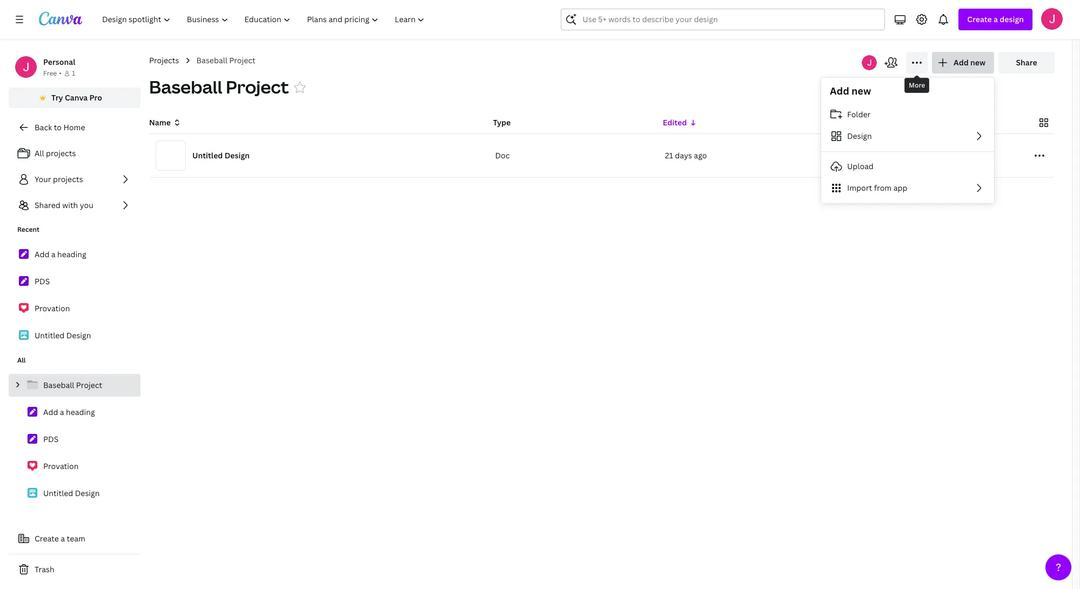 Task type: vqa. For each thing, say whether or not it's contained in the screenshot.
Projects button
no



Task type: describe. For each thing, give the bounding box(es) containing it.
1 vertical spatial baseball project
[[149, 75, 289, 98]]

project inside list
[[76, 380, 102, 390]]

pds for first the pds link from the top
[[35, 276, 50, 286]]

new inside add new dropdown button
[[971, 57, 986, 68]]

projects
[[149, 55, 179, 65]]

doc
[[495, 150, 510, 161]]

free •
[[43, 69, 62, 78]]

2 add a heading link from the top
[[9, 401, 141, 424]]

create a team
[[35, 533, 85, 544]]

1 add a heading link from the top
[[9, 243, 141, 266]]

your
[[35, 174, 51, 184]]

a for 2nd "add a heading" link from the bottom
[[51, 249, 55, 259]]

upload
[[848, 161, 874, 171]]

share button
[[999, 52, 1055, 74]]

try canva pro button
[[9, 88, 141, 108]]

0 horizontal spatial baseball project link
[[9, 374, 141, 397]]

2 vertical spatial baseball project
[[43, 380, 102, 390]]

shared with you
[[35, 200, 93, 210]]

owner
[[833, 117, 857, 128]]

untitled for 1st untitled design link from the bottom
[[43, 488, 73, 498]]

1 horizontal spatial baseball project link
[[196, 55, 256, 66]]

create a design
[[968, 14, 1024, 24]]

james peterson
[[835, 150, 893, 161]]

pro
[[89, 92, 102, 103]]

days
[[675, 150, 692, 161]]

projects for all projects
[[46, 148, 76, 158]]

personal
[[43, 57, 75, 67]]

baseball project button
[[149, 75, 289, 99]]

21 days ago
[[665, 150, 707, 161]]

back to home
[[35, 122, 85, 132]]

import from app
[[848, 183, 908, 193]]

recent
[[17, 225, 39, 234]]

a for create a team button
[[61, 533, 65, 544]]

Search search field
[[583, 9, 864, 30]]

design
[[1000, 14, 1024, 24]]

with
[[62, 200, 78, 210]]

1 untitled design link from the top
[[9, 324, 141, 347]]

more
[[909, 81, 926, 90]]

1 vertical spatial provation
[[43, 461, 79, 471]]

try canva pro
[[51, 92, 102, 103]]

all projects
[[35, 148, 76, 158]]

you
[[80, 200, 93, 210]]

menu containing folder
[[822, 104, 995, 199]]

design button
[[822, 125, 995, 147]]

shared
[[35, 200, 60, 210]]

import
[[848, 183, 873, 193]]

shared with you link
[[9, 195, 141, 216]]

create a design button
[[959, 9, 1033, 30]]

all projects link
[[9, 143, 141, 164]]

from
[[874, 183, 892, 193]]

2 pds link from the top
[[9, 428, 141, 451]]

top level navigation element
[[95, 9, 434, 30]]

project for baseball project button
[[226, 75, 289, 98]]

a for first "add a heading" link from the bottom of the page
[[60, 407, 64, 417]]

2 untitled design link from the top
[[9, 482, 141, 505]]

create for create a design
[[968, 14, 992, 24]]

try
[[51, 92, 63, 103]]



Task type: locate. For each thing, give the bounding box(es) containing it.
baseball inside button
[[149, 75, 222, 98]]

heading for first "add a heading" link from the bottom of the page
[[66, 407, 95, 417]]

0 vertical spatial untitled design
[[192, 150, 250, 161]]

james
[[835, 150, 859, 161]]

project inside button
[[226, 75, 289, 98]]

None search field
[[561, 9, 886, 30]]

add new up folder
[[830, 84, 871, 97]]

add a heading
[[35, 249, 86, 259], [43, 407, 95, 417]]

0 vertical spatial provation
[[35, 303, 70, 313]]

0 vertical spatial provation link
[[9, 297, 141, 320]]

0 vertical spatial pds link
[[9, 270, 141, 293]]

projects
[[46, 148, 76, 158], [53, 174, 83, 184]]

your projects
[[35, 174, 83, 184]]

1 horizontal spatial new
[[971, 57, 986, 68]]

0 vertical spatial untitled design link
[[9, 324, 141, 347]]

add a heading for 2nd "add a heading" link from the bottom
[[35, 249, 86, 259]]

trash
[[35, 564, 54, 575]]

1
[[72, 69, 75, 78]]

a inside dropdown button
[[994, 14, 998, 24]]

baseball
[[196, 55, 228, 65], [149, 75, 222, 98], [43, 380, 74, 390]]

0 horizontal spatial create
[[35, 533, 59, 544]]

0 vertical spatial all
[[35, 148, 44, 158]]

ago
[[694, 150, 707, 161]]

0 vertical spatial list
[[9, 143, 141, 216]]

create inside button
[[35, 533, 59, 544]]

2 provation link from the top
[[9, 455, 141, 478]]

new down create a design dropdown button
[[971, 57, 986, 68]]

0 vertical spatial baseball project
[[196, 55, 256, 65]]

1 list from the top
[[9, 143, 141, 216]]

list
[[9, 143, 141, 216], [9, 243, 141, 347], [9, 374, 141, 505]]

1 vertical spatial projects
[[53, 174, 83, 184]]

untitled for first untitled design link
[[35, 330, 64, 341]]

add new down create a design dropdown button
[[954, 57, 986, 68]]

untitled design
[[192, 150, 250, 161], [35, 330, 91, 341], [43, 488, 100, 498]]

pds for 2nd the pds link from the top of the page
[[43, 434, 59, 444]]

your projects link
[[9, 169, 141, 190]]

1 horizontal spatial all
[[35, 148, 44, 158]]

1 provation link from the top
[[9, 297, 141, 320]]

0 vertical spatial heading
[[57, 249, 86, 259]]

type
[[493, 117, 511, 128]]

1 vertical spatial pds link
[[9, 428, 141, 451]]

james peterson image
[[1042, 8, 1063, 30]]

folder
[[848, 109, 871, 119]]

new up folder
[[852, 84, 871, 97]]

•
[[59, 69, 62, 78]]

0 vertical spatial project
[[229, 55, 256, 65]]

name
[[149, 117, 171, 128]]

1 horizontal spatial add new
[[954, 57, 986, 68]]

0 vertical spatial new
[[971, 57, 986, 68]]

baseball project link
[[196, 55, 256, 66], [9, 374, 141, 397]]

1 vertical spatial provation link
[[9, 455, 141, 478]]

0 horizontal spatial add new
[[830, 84, 871, 97]]

design
[[848, 131, 872, 141], [225, 150, 250, 161], [66, 330, 91, 341], [75, 488, 100, 498]]

0 vertical spatial baseball
[[196, 55, 228, 65]]

untitled design for 1st untitled design link from the bottom
[[43, 488, 100, 498]]

1 vertical spatial create
[[35, 533, 59, 544]]

home
[[63, 122, 85, 132]]

trash link
[[9, 559, 141, 581]]

1 vertical spatial project
[[226, 75, 289, 98]]

2 vertical spatial untitled
[[43, 488, 73, 498]]

project
[[229, 55, 256, 65], [226, 75, 289, 98], [76, 380, 102, 390]]

all
[[35, 148, 44, 158], [17, 356, 26, 365]]

projects right your
[[53, 174, 83, 184]]

heading
[[57, 249, 86, 259], [66, 407, 95, 417]]

create a team button
[[9, 528, 141, 550]]

pds
[[35, 276, 50, 286], [43, 434, 59, 444]]

21
[[665, 150, 673, 161]]

add new inside dropdown button
[[954, 57, 986, 68]]

1 vertical spatial pds
[[43, 434, 59, 444]]

name button
[[149, 117, 182, 129]]

2 list from the top
[[9, 243, 141, 347]]

1 vertical spatial list
[[9, 243, 141, 347]]

1 horizontal spatial create
[[968, 14, 992, 24]]

free
[[43, 69, 57, 78]]

2 vertical spatial baseball
[[43, 380, 74, 390]]

menu
[[822, 104, 995, 199]]

heading for 2nd "add a heading" link from the bottom
[[57, 249, 86, 259]]

1 vertical spatial baseball project link
[[9, 374, 141, 397]]

1 vertical spatial all
[[17, 356, 26, 365]]

0 vertical spatial add new
[[954, 57, 986, 68]]

edited button
[[663, 117, 698, 129]]

1 vertical spatial add a heading
[[43, 407, 95, 417]]

canva
[[65, 92, 88, 103]]

create left design
[[968, 14, 992, 24]]

0 horizontal spatial all
[[17, 356, 26, 365]]

0 vertical spatial add a heading
[[35, 249, 86, 259]]

list containing all projects
[[9, 143, 141, 216]]

provation
[[35, 303, 70, 313], [43, 461, 79, 471]]

3 list from the top
[[9, 374, 141, 505]]

share
[[1016, 57, 1038, 68]]

all for all
[[17, 356, 26, 365]]

to
[[54, 122, 62, 132]]

add a heading link
[[9, 243, 141, 266], [9, 401, 141, 424]]

untitled design for first untitled design link
[[35, 330, 91, 341]]

add new
[[954, 57, 986, 68], [830, 84, 871, 97]]

baseball project
[[196, 55, 256, 65], [149, 75, 289, 98], [43, 380, 102, 390]]

create inside dropdown button
[[968, 14, 992, 24]]

0 vertical spatial add a heading link
[[9, 243, 141, 266]]

import from app button
[[822, 177, 995, 199]]

add
[[954, 57, 969, 68], [830, 84, 850, 97], [35, 249, 49, 259], [43, 407, 58, 417]]

0 vertical spatial create
[[968, 14, 992, 24]]

upload button
[[822, 156, 995, 177]]

1 vertical spatial untitled
[[35, 330, 64, 341]]

design inside design button
[[848, 131, 872, 141]]

add a heading for first "add a heading" link from the bottom of the page
[[43, 407, 95, 417]]

back to home link
[[9, 117, 141, 138]]

peterson
[[860, 150, 893, 161]]

2 vertical spatial project
[[76, 380, 102, 390]]

projects link
[[149, 55, 179, 66]]

list containing add a heading
[[9, 243, 141, 347]]

projects down back to home
[[46, 148, 76, 158]]

1 vertical spatial add a heading link
[[9, 401, 141, 424]]

1 vertical spatial heading
[[66, 407, 95, 417]]

untitled
[[192, 150, 223, 161], [35, 330, 64, 341], [43, 488, 73, 498]]

a inside button
[[61, 533, 65, 544]]

add new button
[[932, 52, 995, 74]]

create left "team"
[[35, 533, 59, 544]]

1 vertical spatial new
[[852, 84, 871, 97]]

2 vertical spatial untitled design
[[43, 488, 100, 498]]

team
[[67, 533, 85, 544]]

0 vertical spatial projects
[[46, 148, 76, 158]]

a
[[994, 14, 998, 24], [51, 249, 55, 259], [60, 407, 64, 417], [61, 533, 65, 544]]

new
[[971, 57, 986, 68], [852, 84, 871, 97]]

0 vertical spatial untitled
[[192, 150, 223, 161]]

folder button
[[822, 104, 995, 125]]

1 vertical spatial untitled design link
[[9, 482, 141, 505]]

edited
[[663, 117, 687, 128]]

add inside dropdown button
[[954, 57, 969, 68]]

0 vertical spatial pds
[[35, 276, 50, 286]]

1 pds link from the top
[[9, 270, 141, 293]]

all for all projects
[[35, 148, 44, 158]]

project for the right baseball project link
[[229, 55, 256, 65]]

pds link
[[9, 270, 141, 293], [9, 428, 141, 451]]

provation link
[[9, 297, 141, 320], [9, 455, 141, 478]]

0 vertical spatial baseball project link
[[196, 55, 256, 66]]

1 vertical spatial add new
[[830, 84, 871, 97]]

2 vertical spatial list
[[9, 374, 141, 505]]

0 horizontal spatial new
[[852, 84, 871, 97]]

create for create a team
[[35, 533, 59, 544]]

list containing baseball project
[[9, 374, 141, 505]]

projects for your projects
[[53, 174, 83, 184]]

create
[[968, 14, 992, 24], [35, 533, 59, 544]]

back
[[35, 122, 52, 132]]

untitled design link
[[9, 324, 141, 347], [9, 482, 141, 505]]

app
[[894, 183, 908, 193]]

1 vertical spatial baseball
[[149, 75, 222, 98]]

1 vertical spatial untitled design
[[35, 330, 91, 341]]



